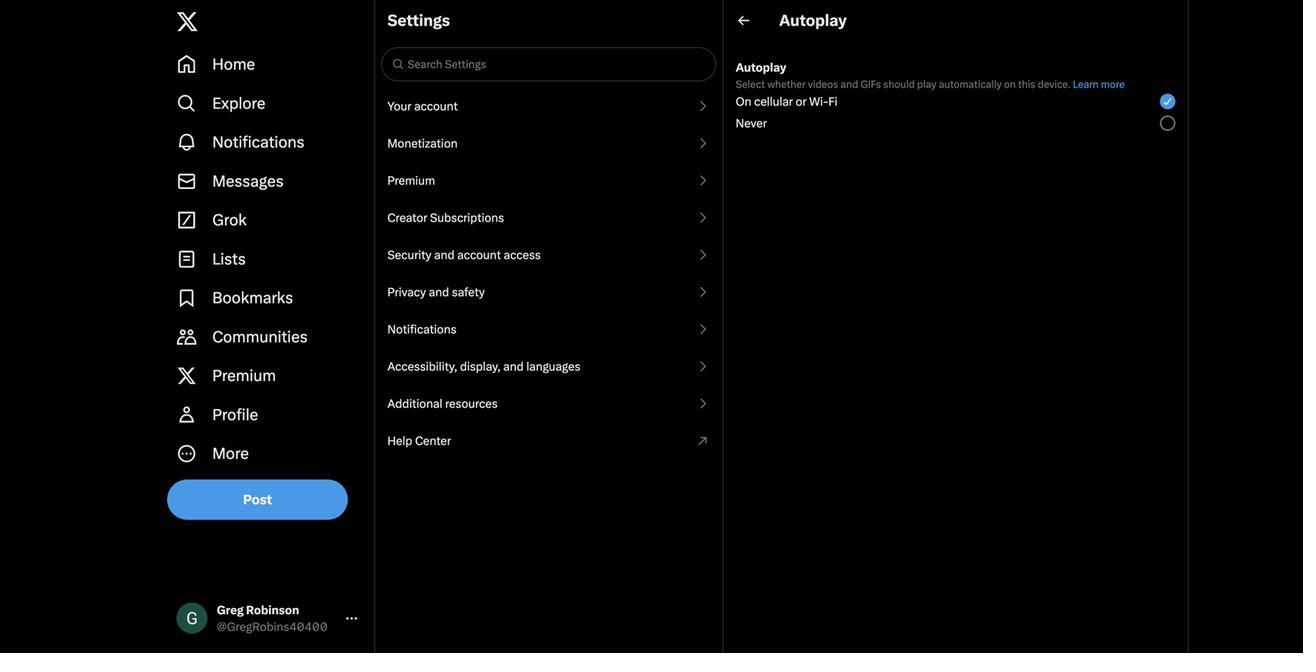 Task type: vqa. For each thing, say whether or not it's contained in the screenshot.
Section details region
yes



Task type: describe. For each thing, give the bounding box(es) containing it.
resources
[[445, 397, 498, 411]]

and inside security and account access link
[[434, 248, 455, 262]]

notifications inside primary navigation
[[212, 133, 305, 152]]

and inside autoplay select whether videos and gifs should play automatically on this device. learn more
[[841, 78, 858, 90]]

videos
[[808, 78, 838, 90]]

creator subscriptions link
[[375, 199, 723, 237]]

display,
[[460, 360, 501, 374]]

tab list inside settings 'region'
[[375, 88, 723, 460]]

play
[[917, 78, 936, 90]]

your account link
[[375, 88, 723, 125]]

on
[[1004, 78, 1016, 90]]

subscriptions
[[430, 211, 504, 225]]

access
[[504, 248, 541, 262]]

1 vertical spatial premium link
[[167, 357, 368, 396]]

post
[[243, 492, 272, 508]]

autoplay for autoplay
[[779, 11, 847, 30]]

device.
[[1038, 78, 1071, 90]]

accessibility, display, and languages
[[387, 360, 581, 374]]

cellular
[[754, 95, 793, 109]]

grok
[[212, 211, 247, 230]]

on
[[736, 95, 752, 109]]

profile
[[212, 406, 258, 425]]

home
[[212, 55, 255, 74]]

messages link
[[167, 162, 368, 201]]

fi
[[828, 95, 838, 109]]

whether
[[767, 78, 806, 90]]

creator subscriptions
[[387, 211, 504, 225]]

your account
[[387, 99, 458, 113]]

home link
[[167, 45, 368, 84]]

@gregrobins40400
[[217, 621, 328, 634]]

additional resources
[[387, 397, 498, 411]]

profile link
[[167, 396, 368, 435]]

additional resources link
[[375, 386, 723, 423]]

section details region
[[723, 0, 1189, 654]]

monetization
[[387, 137, 458, 150]]

security and account access link
[[375, 237, 723, 274]]

should
[[883, 78, 915, 90]]

more
[[212, 445, 249, 464]]

primary navigation
[[167, 45, 368, 474]]

grok link
[[167, 201, 368, 240]]

account inside "link"
[[414, 99, 458, 113]]



Task type: locate. For each thing, give the bounding box(es) containing it.
robinson
[[246, 604, 299, 618]]

help center
[[387, 434, 451, 448]]

0 horizontal spatial notifications
[[212, 133, 305, 152]]

notifications link up the messages
[[167, 123, 368, 162]]

and left gifs
[[841, 78, 858, 90]]

1 vertical spatial notifications
[[387, 323, 457, 337]]

autoplay up videos
[[779, 11, 847, 30]]

help
[[387, 434, 412, 448]]

explore
[[212, 94, 265, 113]]

premium link down communities
[[167, 357, 368, 396]]

this
[[1018, 78, 1035, 90]]

1 vertical spatial autoplay
[[736, 61, 786, 74]]

more button
[[167, 435, 368, 474]]

1 horizontal spatial notifications link
[[375, 311, 723, 348]]

premium link
[[375, 162, 723, 199], [167, 357, 368, 396]]

and
[[841, 78, 858, 90], [434, 248, 455, 262], [429, 285, 449, 299], [503, 360, 524, 374]]

autoplay
[[779, 11, 847, 30], [736, 61, 786, 74]]

0 vertical spatial autoplay
[[779, 11, 847, 30]]

option group
[[736, 50, 1182, 134]]

and right display,
[[503, 360, 524, 374]]

1 vertical spatial notifications link
[[375, 311, 723, 348]]

tab list
[[375, 88, 723, 460]]

and inside accessibility, display, and languages link
[[503, 360, 524, 374]]

center
[[415, 434, 451, 448]]

0 vertical spatial notifications link
[[167, 123, 368, 162]]

lists
[[212, 250, 246, 269]]

option group inside section details "region"
[[736, 50, 1182, 134]]

premium inside settings 'region'
[[387, 174, 435, 188]]

monetization link
[[375, 125, 723, 162]]

messages
[[212, 172, 284, 191]]

bookmarks
[[212, 289, 293, 308]]

additional
[[387, 397, 442, 411]]

select
[[736, 78, 765, 90]]

accessibility,
[[387, 360, 457, 374]]

more
[[1101, 78, 1125, 90]]

notifications up the accessibility,
[[387, 323, 457, 337]]

autoplay up select
[[736, 61, 786, 74]]

autoplay select whether videos and gifs should play automatically on this device. learn more
[[736, 61, 1125, 90]]

1 horizontal spatial premium link
[[375, 162, 723, 199]]

settings
[[387, 11, 450, 30]]

tab list containing your account
[[375, 88, 723, 460]]

your
[[387, 99, 411, 113]]

1 horizontal spatial notifications
[[387, 323, 457, 337]]

privacy and safety
[[387, 285, 485, 299]]

on cellular or wi-fi
[[736, 95, 838, 109]]

0 vertical spatial notifications
[[212, 133, 305, 152]]

learn more link
[[1073, 78, 1125, 90]]

autoplay inside autoplay select whether videos and gifs should play automatically on this device. learn more
[[736, 61, 786, 74]]

0 vertical spatial premium
[[387, 174, 435, 188]]

account up safety on the left of page
[[457, 248, 501, 262]]

gifs
[[861, 78, 881, 90]]

learn
[[1073, 78, 1099, 90]]

premium inside primary navigation
[[212, 367, 276, 386]]

help center link
[[375, 423, 723, 460]]

lists link
[[167, 240, 368, 279]]

notifications inside tab list
[[387, 323, 457, 337]]

bookmarks link
[[167, 279, 368, 318]]

security
[[387, 248, 431, 262]]

greg
[[217, 604, 244, 618]]

never
[[736, 116, 767, 130]]

0 horizontal spatial notifications link
[[167, 123, 368, 162]]

premium up creator
[[387, 174, 435, 188]]

communities link
[[167, 318, 368, 357]]

and inside privacy and safety link
[[429, 285, 449, 299]]

notifications link
[[167, 123, 368, 162], [375, 311, 723, 348]]

safety
[[452, 285, 485, 299]]

security and account access
[[387, 248, 541, 262]]

0 horizontal spatial premium link
[[167, 357, 368, 396]]

0 vertical spatial premium link
[[375, 162, 723, 199]]

automatically
[[939, 78, 1002, 90]]

account
[[414, 99, 458, 113], [457, 248, 501, 262]]

Search Settings search field
[[375, 41, 723, 88]]

option group containing autoplay
[[736, 50, 1182, 134]]

1 vertical spatial account
[[457, 248, 501, 262]]

premium
[[387, 174, 435, 188], [212, 367, 276, 386]]

greg robinson @gregrobins40400
[[217, 604, 328, 634]]

notifications
[[212, 133, 305, 152], [387, 323, 457, 337]]

creator
[[387, 211, 427, 225]]

wi-
[[809, 95, 828, 109]]

autoplay for autoplay select whether videos and gifs should play automatically on this device. learn more
[[736, 61, 786, 74]]

0 horizontal spatial premium
[[212, 367, 276, 386]]

notifications down explore link
[[212, 133, 305, 152]]

or
[[796, 95, 807, 109]]

privacy and safety link
[[375, 274, 723, 311]]

notifications link up languages
[[375, 311, 723, 348]]

1 vertical spatial premium
[[212, 367, 276, 386]]

communities
[[212, 328, 308, 347]]

and right security
[[434, 248, 455, 262]]

1 horizontal spatial premium
[[387, 174, 435, 188]]

account right your
[[414, 99, 458, 113]]

premium up profile
[[212, 367, 276, 386]]

languages
[[526, 360, 581, 374]]

accessibility, display, and languages link
[[375, 348, 723, 386]]

settings region
[[374, 0, 723, 654]]

explore link
[[167, 84, 368, 123]]

privacy
[[387, 285, 426, 299]]

0 vertical spatial account
[[414, 99, 458, 113]]

post link
[[167, 480, 348, 520]]

and left safety on the left of page
[[429, 285, 449, 299]]

premium link down 'your account' "link"
[[375, 162, 723, 199]]

Search query text field
[[405, 49, 715, 80]]



